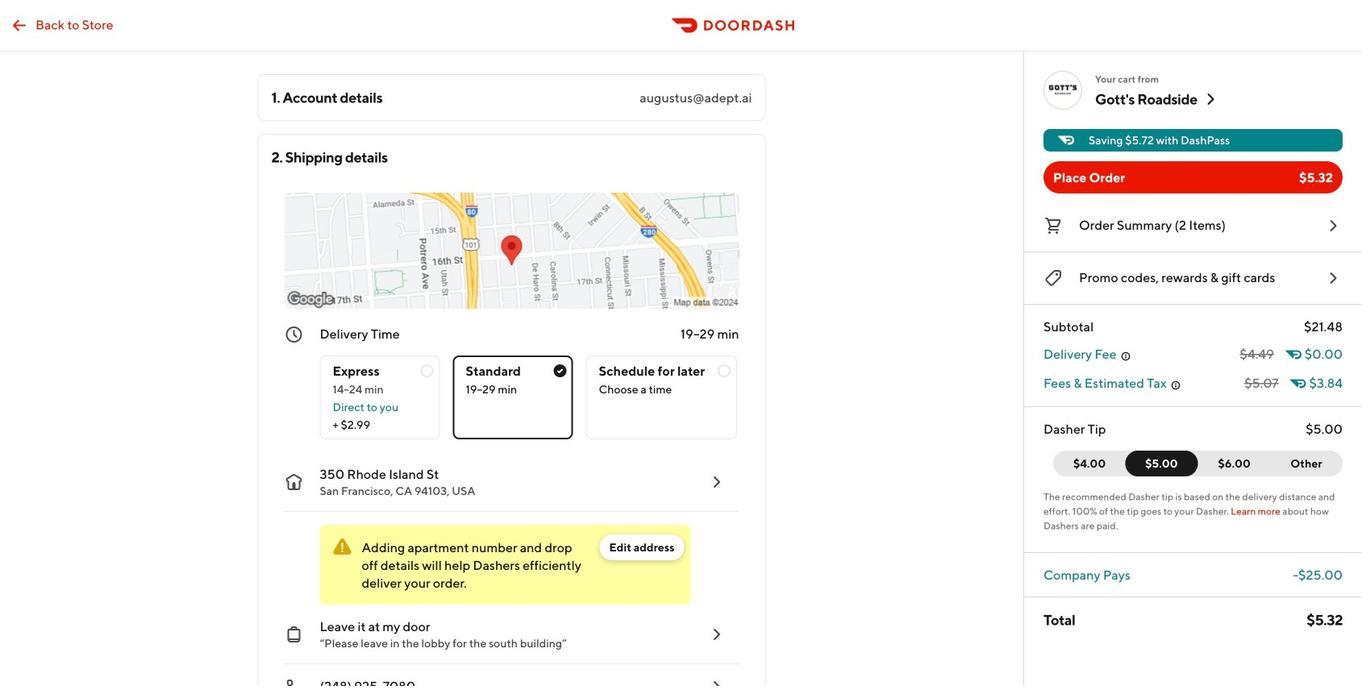 Task type: describe. For each thing, give the bounding box(es) containing it.
tip amount option group
[[1053, 451, 1343, 477]]



Task type: locate. For each thing, give the bounding box(es) containing it.
option group
[[320, 343, 739, 440]]

status
[[320, 525, 691, 605]]

None radio
[[320, 356, 440, 440], [453, 356, 573, 440], [586, 356, 737, 440], [320, 356, 440, 440], [453, 356, 573, 440], [586, 356, 737, 440]]

None button
[[1053, 451, 1136, 477], [1125, 451, 1198, 477], [1188, 451, 1271, 477], [1270, 451, 1343, 477], [1053, 451, 1136, 477], [1125, 451, 1198, 477], [1188, 451, 1271, 477], [1270, 451, 1343, 477]]



Task type: vqa. For each thing, say whether or not it's contained in the screenshot.
status
yes



